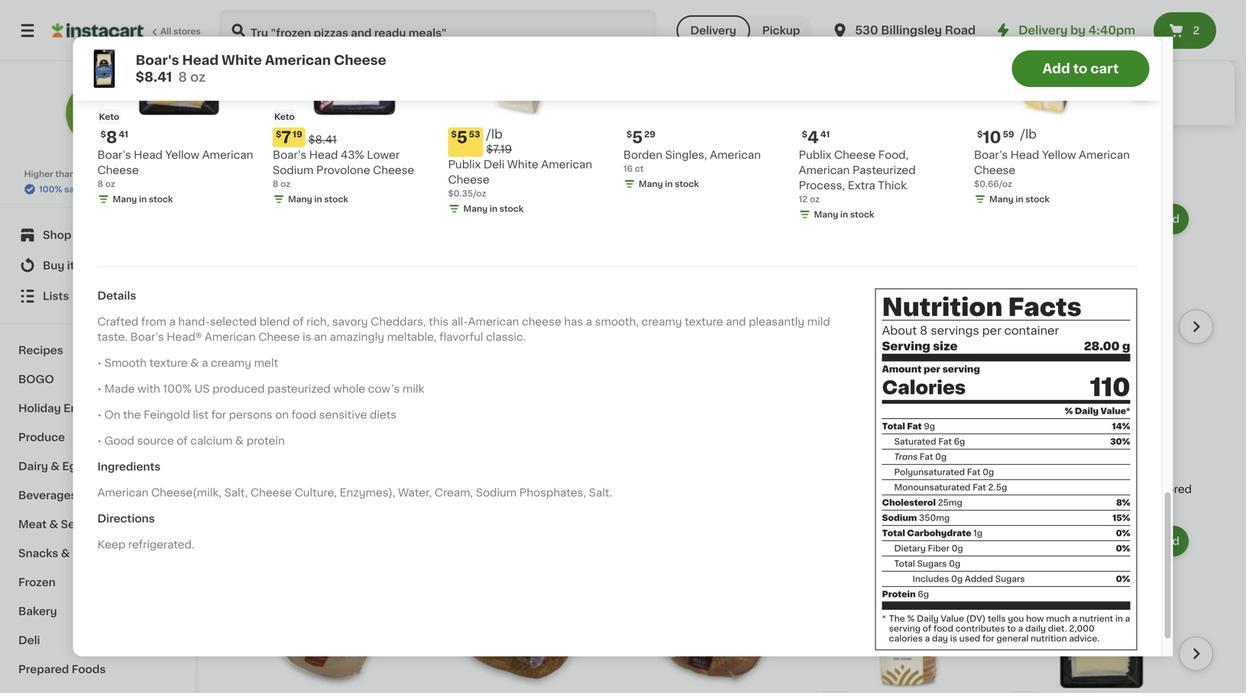 Task type: describe. For each thing, give the bounding box(es) containing it.
road
[[945, 25, 976, 36]]

1 vertical spatial creamy
[[211, 358, 251, 369]]

all
[[160, 27, 171, 36]]

product group containing publix bakery plain sliced bagels
[[819, 201, 1000, 435]]

0g left added
[[951, 575, 963, 584]]

meltable,
[[387, 332, 437, 343]]

4
[[808, 130, 819, 146]]

% inside * the % daily value (dv) tells you how much a nutrient in a serving of food contributes to a daily diet. 2,000 calories a day is used for general nutrition advice.
[[907, 615, 915, 623]]

in for 8
[[139, 195, 147, 204]]

sodium right cream,
[[476, 488, 517, 499]]

lean
[[1074, 410, 1100, 420]]

a right has on the top left
[[586, 317, 592, 328]]

singles,
[[665, 150, 707, 160]]

publix link
[[64, 79, 131, 165]]

7
[[281, 130, 291, 146]]

higher than in-store item prices
[[24, 170, 162, 178]]

delivery by 4:40pm link
[[994, 21, 1136, 40]]

28.00 g
[[1084, 341, 1131, 352]]

bakery inside button
[[855, 410, 892, 420]]

boar's inside crafted from a hand-selected blend of rich, savory cheddars, this all-american cheese has a smooth, creamy texture and pleasantly mild taste. boar's head® american cheese is an amazingly meltable, flavorful classic.
[[130, 332, 164, 343]]

publix for publix cheese food, american pasteurized process, extra thick 12 oz
[[799, 150, 832, 160]]

many in stock for 4
[[814, 211, 875, 219]]

milk
[[403, 384, 424, 395]]

1 vertical spatial 6g
[[918, 591, 929, 599]]

total for dietary fiber 0g
[[882, 529, 905, 538]]

$2.87 element
[[819, 388, 1000, 407]]

fat left 2.5g
[[973, 484, 986, 492]]

• for • good source of calcium & protein
[[97, 436, 102, 447]]

$ for $ 5 53 /lb $7.19 publix deli white american cheese $0.35/oz
[[451, 130, 457, 139]]

$7.19 original price: $8.41 element
[[273, 128, 436, 147]]

2 vertical spatial total
[[894, 560, 915, 568]]

sodium inside boar's head 44% lower sodium provolone cheese $0.83/oz
[[371, 410, 412, 420]]

$0.83/oz
[[241, 440, 280, 448]]

many in stock for 5
[[639, 180, 699, 188]]

dietary
[[894, 545, 926, 553]]

extractives
[[571, 103, 630, 113]]

a down you on the right of page
[[1018, 625, 1023, 633]]

5 for $ 5 29
[[632, 130, 643, 146]]

paprika
[[649, 103, 689, 113]]

deli inside the $ 5 53 /lb $7.19 publix deli white american cheese $0.35/oz
[[484, 159, 505, 170]]

service type group
[[677, 15, 813, 46]]

yellow for boar's head yellow american cheese $0.66/oz
[[1042, 150, 1076, 160]]

in for process,
[[841, 211, 848, 219]]

cheese inside publix cheese food, american pasteurized process, extra thick 12 oz
[[834, 150, 876, 160]]

and
[[726, 317, 746, 328]]

8%
[[1117, 499, 1131, 507]]

0 horizontal spatial texture
[[149, 358, 188, 369]]

serving inside * the % daily value (dv) tells you how much a nutrient in a serving of food contributes to a daily diet. 2,000 calories a day is used for general nutrition advice.
[[889, 625, 921, 633]]

total sugars 0g
[[894, 560, 961, 568]]

added
[[965, 575, 993, 584]]

value
[[941, 615, 964, 623]]

% daily value*
[[1065, 407, 1131, 416]]

each (est.)
[[1058, 388, 1124, 401]]

cheddars,
[[371, 317, 426, 328]]

$5.53 per pound original price: $7.19 element
[[448, 128, 611, 157]]

0 vertical spatial food
[[292, 410, 317, 421]]

carbohydrate
[[907, 529, 972, 538]]

a right "nutrient"
[[1125, 615, 1130, 623]]

oz inside boar's head white american cheese $8.41 8 oz
[[190, 71, 206, 84]]

0.61
[[334, 95, 361, 108]]

publix for publix bakery plain sliced bagels
[[819, 410, 852, 420]]

1 vertical spatial less
[[721, 87, 746, 98]]

ingredients inside button
[[571, 26, 634, 37]]

& up us
[[191, 358, 199, 369]]

includes
[[913, 575, 949, 584]]

in for head
[[314, 195, 322, 204]]

$ 5 29
[[627, 130, 656, 146]]

1 vertical spatial 100%
[[163, 384, 192, 395]]

used
[[960, 635, 981, 643]]

boar's for boar's head white american cheese $8.41 8 oz
[[136, 54, 179, 67]]

keep refrigerated.
[[97, 540, 194, 551]]

hand-
[[178, 317, 210, 328]]

honey
[[669, 72, 704, 83]]

all stores link
[[52, 9, 202, 52]]

0g for sugars
[[949, 560, 961, 568]]

than
[[55, 170, 75, 178]]

2 horizontal spatial of
[[816, 41, 829, 52]]

fat up 'monounsaturated'
[[967, 468, 981, 477]]

seafood
[[61, 520, 107, 530]]

• for • made with 100% us produced pasteurized whole cow's milk
[[97, 384, 102, 395]]

a up 2,000
[[1073, 615, 1078, 623]]

water
[[647, 41, 679, 52]]

1 0% from the top
[[1116, 529, 1131, 538]]

process,
[[799, 180, 845, 191]]

produce
[[18, 433, 65, 443]]

/lb inside $ 13 29 /lb
[[287, 388, 303, 401]]

0 horizontal spatial bakery
[[18, 607, 57, 617]]

cheese inside the $ 5 53 /lb $7.19 publix deli white american cheese $0.35/oz
[[448, 175, 490, 185]]

add inside button
[[1043, 62, 1070, 75]]

buy it again link
[[9, 251, 186, 281]]

0 vertical spatial less
[[732, 41, 757, 52]]

total for saturated fat 6g
[[882, 422, 905, 431]]

for inside * the % daily value (dv) tells you how much a nutrient in a serving of food contributes to a daily diet. 2,000 calories a day is used for general nutrition advice.
[[983, 635, 995, 643]]

1.5%
[[789, 41, 813, 52]]

& for seafood
[[49, 520, 58, 530]]

19
[[293, 130, 302, 139]]

delivery for delivery
[[691, 25, 737, 36]]

many in stock down $0.35/oz
[[463, 205, 524, 213]]

classic.
[[486, 332, 526, 343]]

paprika,spices
[[571, 87, 648, 98]]

extra
[[848, 180, 875, 191]]

add to cart button
[[1012, 50, 1150, 87]]

lists link
[[9, 281, 186, 312]]

to inside button
[[1074, 62, 1088, 75]]

white inside boar's head white american cheese $8.41 8 oz
[[222, 54, 262, 67]]

of inside * the % daily value (dv) tells you how much a nutrient in a serving of food contributes to a daily diet. 2,000 calories a day is used for general nutrition advice.
[[923, 625, 932, 633]]

0% for dietary fiber
[[1116, 545, 1131, 553]]

texture inside crafted from a hand-selected blend of rich, savory cheddars, this all-american cheese has a smooth, creamy texture and pleasantly mild taste. boar's head® american cheese is an amazingly meltable, flavorful classic.
[[685, 317, 723, 328]]

350mg
[[919, 514, 950, 523]]

head for cheese
[[278, 410, 307, 420]]

salt
[[645, 72, 666, 83]]

creamy inside crafted from a hand-selected blend of rich, savory cheddars, this all-american cheese has a smooth, creamy texture and pleasantly mild taste. boar's head® american cheese is an amazingly meltable, flavorful classic.
[[642, 317, 682, 328]]

holiday
[[18, 403, 61, 414]]

bogo link
[[9, 365, 186, 394]]

dairy & eggs link
[[9, 452, 186, 481]]

about 1.34 lb each
[[1012, 437, 1089, 445]]

14%
[[1112, 422, 1131, 431]]

59
[[1003, 130, 1014, 139]]

publix logo image
[[64, 79, 131, 147]]

pickup button
[[750, 15, 813, 46]]

coated
[[786, 57, 826, 67]]

an
[[314, 332, 327, 343]]

many down '$0.66/oz'
[[990, 195, 1014, 204]]

fat for total
[[907, 422, 922, 431]]

greenwise lean ground beef
[[1012, 410, 1171, 420]]

produced
[[212, 384, 265, 395]]

or
[[705, 87, 718, 98]]

foods
[[72, 665, 106, 676]]

sodium inside 'turkey breast water contains less than 1.5% of salt,sugar, sodium phosphate,dextrose, coated with: dextrose sea salt honey solids (refinery syrup honey) paprika,spices onion 2% or less of natural flavors, extractives of paprika and turmeric.'
[[629, 57, 670, 67]]

$ 4 41
[[802, 130, 830, 146]]

fiber
[[928, 545, 950, 553]]

with:
[[829, 57, 856, 67]]

saturated fat 6g
[[894, 438, 965, 446]]

$14.06 each (estimated) element
[[1012, 388, 1192, 407]]

trans fat 0g polyunsaturated fat 0g monounsaturated fat 2.5g
[[894, 453, 1007, 492]]

lists
[[43, 291, 69, 302]]

fat for saturated
[[939, 438, 952, 446]]

30%
[[1111, 438, 1131, 446]]

29 for 13
[[270, 390, 281, 399]]

fat for trans
[[920, 453, 933, 461]]

2%
[[686, 87, 702, 98]]

0g for fiber
[[952, 545, 963, 553]]

5 for $ 5 53 /lb $7.19 publix deli white american cheese $0.35/oz
[[457, 130, 468, 146]]

american inside publix cheese food, american pasteurized process, extra thick 12 oz
[[799, 165, 850, 176]]

1 vertical spatial each
[[1068, 437, 1089, 445]]

/lb inside $10.59 per pound element
[[1021, 128, 1037, 141]]

43%
[[341, 150, 364, 160]]

this
[[429, 317, 449, 328]]

lower inside $ 7 19 $8.41 boar's head 43% lower sodium provolone cheese 8 oz
[[367, 150, 400, 160]]

again
[[77, 261, 107, 271]]

• made with 100% us produced pasteurized whole cow's milk
[[97, 384, 424, 395]]

in inside * the % daily value (dv) tells you how much a nutrient in a serving of food contributes to a daily diet. 2,000 calories a day is used for general nutrition advice.
[[1116, 615, 1123, 623]]

• for • smooth texture & a creamy melt
[[97, 358, 102, 369]]

$13.29 per pound element
[[241, 388, 422, 407]]

8 inside $ 7 19 $8.41 boar's head 43% lower sodium provolone cheese 8 oz
[[273, 180, 279, 188]]

/lb left 0.61
[[310, 95, 328, 108]]

frozen
[[18, 578, 56, 588]]

is inside * the % daily value (dv) tells you how much a nutrient in a serving of food contributes to a daily diet. 2,000 calories a day is used for general nutrition advice.
[[950, 635, 957, 643]]

head for 8
[[182, 54, 219, 67]]

tells
[[988, 615, 1006, 623]]

12
[[799, 195, 808, 204]]

billingsley
[[881, 25, 942, 36]]

serving
[[882, 341, 931, 352]]

0 horizontal spatial sugars
[[917, 560, 947, 568]]

protein
[[247, 436, 285, 447]]

bagels
[[959, 410, 996, 420]]

ingredients button
[[571, 24, 872, 39]]

many for 4
[[814, 211, 838, 219]]

greenwise
[[1012, 410, 1071, 420]]

read more
[[571, 103, 630, 113]]

1.34
[[1040, 437, 1056, 445]]

many in stock down '$0.66/oz'
[[990, 195, 1050, 204]]

10
[[983, 130, 1002, 146]]

salt,sugar,
[[571, 57, 626, 67]]

100% inside "button"
[[39, 185, 62, 194]]

head inside $ 7 19 $8.41 boar's head 43% lower sodium provolone cheese 8 oz
[[309, 150, 338, 160]]

amazingly
[[330, 332, 384, 343]]

nutrition
[[1031, 635, 1067, 643]]

calories
[[889, 635, 923, 643]]

you
[[335, 482, 367, 498]]

provolone inside boar's head 44% lower sodium provolone cheese $0.83/oz
[[241, 425, 295, 436]]

0 horizontal spatial for
[[211, 410, 226, 421]]

0 vertical spatial serving
[[943, 365, 980, 374]]

1 horizontal spatial sugars
[[996, 575, 1025, 584]]



Task type: vqa. For each thing, say whether or not it's contained in the screenshot.
University
no



Task type: locate. For each thing, give the bounding box(es) containing it.
& left candy on the left bottom of the page
[[61, 549, 70, 559]]

0 vertical spatial lb
[[364, 95, 377, 108]]

2 keto from the left
[[274, 113, 295, 121]]

each
[[1058, 388, 1089, 401], [1068, 437, 1089, 445]]

head inside boar's head 44% lower sodium provolone cheese $0.83/oz
[[278, 410, 307, 420]]

white up $15.99 in the top of the page
[[222, 54, 262, 67]]

bakery left plain
[[855, 410, 892, 420]]

in right "nutrient"
[[1116, 615, 1123, 623]]

1 horizontal spatial creamy
[[642, 317, 682, 328]]

0 horizontal spatial $8.41
[[136, 71, 172, 84]]

much
[[1046, 615, 1071, 623]]

american inside boar's head white american cheese $8.41 8 oz
[[265, 54, 331, 67]]

2 button
[[1154, 12, 1217, 49]]

& for candy
[[61, 549, 70, 559]]

0% for includes 0g added sugars
[[1116, 575, 1131, 584]]

sodium inside $ 7 19 $8.41 boar's head 43% lower sodium provolone cheese 8 oz
[[273, 165, 314, 176]]

1 horizontal spatial for
[[983, 635, 995, 643]]

oz down often
[[281, 180, 291, 188]]

publix bakery plain sliced bagels button
[[819, 201, 1000, 435]]

total carbohydrate 1g
[[882, 529, 983, 538]]

• left good
[[97, 436, 102, 447]]

0 vertical spatial creamy
[[642, 317, 682, 328]]

1 vertical spatial lower
[[336, 410, 369, 420]]

$8.41 inside boar's head white american cheese $8.41 8 oz
[[136, 71, 172, 84]]

sodium 350mg
[[882, 514, 950, 523]]

13
[[250, 390, 268, 406]]

stock for 5
[[675, 180, 699, 188]]

prepared foods
[[18, 665, 106, 676]]

1 vertical spatial total
[[882, 529, 905, 538]]

2 yellow from the left
[[1042, 150, 1076, 160]]

0 horizontal spatial is
[[303, 332, 311, 343]]

stock for $8.41
[[324, 195, 348, 204]]

lb inside product group
[[1059, 437, 1066, 445]]

5 inside the $ 5 53 /lb $7.19 publix deli white american cheese $0.35/oz
[[457, 130, 468, 146]]

product group containing 14
[[1012, 201, 1192, 466]]

0 horizontal spatial keto
[[99, 113, 119, 121]]

$ inside the "$ 5 29"
[[627, 130, 632, 139]]

stock down the borden singles, american 16 ct
[[675, 180, 699, 188]]

nutrition
[[882, 296, 1003, 320]]

$8.41
[[136, 71, 172, 84], [308, 134, 337, 145]]

0g for fat
[[936, 453, 947, 461]]

2 5 from the left
[[632, 130, 643, 146]]

boar's for boar's head yellow american cheese $0.66/oz
[[974, 150, 1008, 160]]

1 vertical spatial to
[[1007, 625, 1016, 633]]

american inside boar's head yellow american cheese 8 oz
[[202, 150, 253, 160]]

0 horizontal spatial of
[[633, 103, 647, 113]]

0%
[[1116, 529, 1131, 538], [1116, 545, 1131, 553], [1116, 575, 1131, 584]]

0 horizontal spatial serving
[[889, 625, 921, 633]]

publix inside publix cheese food, american pasteurized process, extra thick 12 oz
[[799, 150, 832, 160]]

servings per container
[[931, 326, 1059, 337]]

1 vertical spatial lb
[[1059, 437, 1066, 445]]

cheese down $7.19 original price: $8.41 element
[[373, 165, 414, 176]]

fat
[[907, 422, 922, 431], [939, 438, 952, 446], [920, 453, 933, 461], [967, 468, 981, 477], [973, 484, 986, 492]]

29 for 5
[[644, 130, 656, 139]]

• left smooth
[[97, 358, 102, 369]]

stock down the "boar's head yellow american cheese $0.66/oz"
[[1026, 195, 1050, 204]]

0 vertical spatial bakery
[[855, 410, 892, 420]]

1 5 from the left
[[457, 130, 468, 146]]

1 horizontal spatial delivery
[[1019, 25, 1068, 36]]

total up dietary
[[882, 529, 905, 538]]

yellow for boar's head yellow american cheese 8 oz
[[165, 150, 199, 160]]

head inside the "boar's head yellow american cheese $0.66/oz"
[[1011, 150, 1040, 160]]

cheese inside $ 7 19 $8.41 boar's head 43% lower sodium provolone cheese 8 oz
[[373, 165, 414, 176]]

container
[[1005, 326, 1059, 337]]

read
[[571, 103, 599, 113]]

8 up serving size
[[920, 326, 928, 337]]

0 horizontal spatial %
[[907, 615, 915, 623]]

dairy & eggs
[[18, 462, 90, 472]]

publix for publix
[[80, 152, 114, 163]]

8 up item
[[106, 130, 117, 146]]

boar's inside $ 7 19 $8.41 boar's head 43% lower sodium provolone cheese 8 oz
[[273, 150, 307, 160]]

boar's for boar's head 44% lower sodium provolone cheese $0.83/oz
[[241, 410, 275, 420]]

1 horizontal spatial 29
[[644, 130, 656, 139]]

0 horizontal spatial white
[[222, 54, 262, 67]]

0 horizontal spatial delivery
[[691, 25, 737, 36]]

29 inside the "$ 5 29"
[[644, 130, 656, 139]]

a left day
[[925, 635, 930, 643]]

1 horizontal spatial serving
[[943, 365, 980, 374]]

1 vertical spatial sugars
[[996, 575, 1025, 584]]

head for oz
[[134, 150, 163, 160]]

often
[[241, 159, 291, 176]]

• for • on the feingold list for persons on food sensitive diets
[[97, 410, 102, 421]]

oz down store
[[105, 180, 115, 188]]

29 inside $ 13 29 /lb
[[270, 390, 281, 399]]

boar's for boar's head yellow american cheese 8 oz
[[97, 150, 131, 160]]

delivery inside "link"
[[1019, 25, 1068, 36]]

eggs
[[62, 462, 90, 472]]

prepared
[[18, 665, 69, 676]]

cheese down '44%'
[[298, 425, 339, 436]]

2 vertical spatial 0%
[[1116, 575, 1131, 584]]

1 vertical spatial is
[[950, 635, 957, 643]]

per for amount
[[924, 365, 941, 374]]

item carousel region containing 13
[[241, 195, 1214, 475]]

0 horizontal spatial to
[[1007, 625, 1016, 633]]

lb
[[364, 95, 377, 108], [1059, 437, 1066, 445]]

flavors,
[[807, 87, 848, 98]]

lower down whole
[[336, 410, 369, 420]]

cheese inside boar's head white american cheese $8.41 8 oz
[[334, 54, 386, 67]]

1 horizontal spatial texture
[[685, 317, 723, 328]]

0 horizontal spatial 6g
[[918, 591, 929, 599]]

keto for $8.41
[[274, 113, 295, 121]]

pleasantly
[[749, 317, 805, 328]]

borden singles, american 16 ct
[[624, 150, 761, 173]]

product group
[[627, 201, 807, 435], [819, 201, 1000, 435], [1012, 201, 1192, 466], [819, 524, 1000, 694], [1012, 524, 1192, 694]]

0 horizontal spatial 100%
[[39, 185, 62, 194]]

item carousel region
[[76, 0, 1159, 230], [241, 195, 1214, 475], [241, 518, 1214, 694]]

yellow inside the "boar's head yellow american cheese $0.66/oz"
[[1042, 150, 1076, 160]]

0 horizontal spatial 29
[[270, 390, 281, 399]]

many in stock down extra at the top of the page
[[814, 211, 875, 219]]

head inside boar's head white american cheese $8.41 8 oz
[[182, 54, 219, 67]]

fat down plain
[[907, 422, 922, 431]]

1 horizontal spatial of
[[749, 87, 762, 98]]

many for 8
[[113, 195, 137, 204]]

•
[[97, 358, 102, 369], [97, 384, 102, 395], [97, 410, 102, 421], [97, 436, 102, 447]]

$ inside $ 8 41
[[100, 130, 106, 139]]

$ for $ 8 41
[[100, 130, 106, 139]]

1 vertical spatial of
[[749, 87, 762, 98]]

0 vertical spatial ingredients
[[571, 26, 634, 37]]

sodium down cholesterol
[[882, 514, 917, 523]]

on
[[275, 410, 289, 421]]

41 inside $ 4 41
[[821, 130, 830, 139]]

8 down often
[[273, 180, 279, 188]]

0 vertical spatial $8.41
[[136, 71, 172, 84]]

0 horizontal spatial ingredients
[[97, 462, 161, 473]]

5
[[457, 130, 468, 146], [632, 130, 643, 146]]

& left eggs
[[51, 462, 60, 472]]

8 inside boar's head white american cheese $8.41 8 oz
[[178, 71, 187, 84]]

total fat 9g
[[882, 422, 935, 431]]

$ inside $ 10 59
[[977, 130, 983, 139]]

5 up borden
[[632, 130, 643, 146]]

100% down higher
[[39, 185, 62, 194]]

0 vertical spatial to
[[1074, 62, 1088, 75]]

in down often bought with
[[314, 195, 322, 204]]

oz inside publix cheese food, american pasteurized process, extra thick 12 oz
[[810, 195, 820, 204]]

1 horizontal spatial white
[[507, 159, 539, 170]]

delivery inside "button"
[[691, 25, 737, 36]]

$ for $ 5 29
[[627, 130, 632, 139]]

oz inside boar's head yellow american cheese 8 oz
[[105, 180, 115, 188]]

3 0% from the top
[[1116, 575, 1131, 584]]

1 horizontal spatial deli
[[484, 159, 505, 170]]

0g down saturated fat 6g
[[936, 453, 947, 461]]

monounsaturated
[[894, 484, 971, 492]]

1 vertical spatial daily
[[917, 615, 939, 623]]

1 vertical spatial food
[[934, 625, 954, 633]]

of left rich,
[[293, 317, 304, 328]]

15%
[[1113, 514, 1131, 523]]

0 vertical spatial provolone
[[316, 165, 370, 176]]

nutrition facts
[[882, 296, 1082, 320]]

many down ct
[[639, 180, 663, 188]]

$ 8 41
[[100, 130, 128, 146]]

cholesterol
[[882, 499, 936, 507]]

cheese inside boar's head 44% lower sodium provolone cheese $0.83/oz
[[298, 425, 339, 436]]

0 vertical spatial each
[[1058, 388, 1089, 401]]

(dv)
[[966, 615, 986, 623]]

many in stock for $8.41
[[288, 195, 348, 204]]

for right list
[[211, 410, 226, 421]]

is right day
[[950, 635, 957, 643]]

1 horizontal spatial %
[[1065, 407, 1073, 416]]

2 0% from the top
[[1116, 545, 1131, 553]]

cheese inside boar's head yellow american cheese 8 oz
[[97, 165, 139, 176]]

41 for 8
[[119, 130, 128, 139]]

0 vertical spatial for
[[211, 410, 226, 421]]

texture left and
[[685, 317, 723, 328]]

diets
[[370, 410, 397, 421]]

you
[[1008, 615, 1024, 623]]

serving size
[[882, 341, 958, 352]]

keto for 8
[[99, 113, 119, 121]]

$ inside $ 4 41
[[802, 130, 808, 139]]

cheese up 100% satisfaction guarantee
[[97, 165, 139, 176]]

delivery up 'contains'
[[691, 25, 737, 36]]

boar's down "all"
[[136, 54, 179, 67]]

boar's down $ 8 41
[[97, 150, 131, 160]]

0 vertical spatial about
[[882, 326, 917, 337]]

$ inside $ 13 29 /lb
[[245, 390, 250, 399]]

0 vertical spatial sugars
[[917, 560, 947, 568]]

less up phosphate,dextrose,
[[732, 41, 757, 52]]

saturated
[[894, 438, 937, 446]]

& for eggs
[[51, 462, 60, 472]]

in down the borden singles, american 16 ct
[[665, 180, 673, 188]]

about
[[882, 326, 917, 337], [1012, 437, 1037, 445]]

0 horizontal spatial creamy
[[211, 358, 251, 369]]

contributes
[[956, 625, 1005, 633]]

100% satisfaction guarantee button
[[24, 180, 171, 196]]

flavorful
[[439, 332, 483, 343]]

stock for 4
[[850, 211, 875, 219]]

a right from
[[169, 317, 176, 328]]

2 41 from the left
[[821, 130, 830, 139]]

1 horizontal spatial 6g
[[954, 438, 965, 446]]

food right on
[[292, 410, 317, 421]]

spo
[[1134, 485, 1155, 495]]

amount
[[882, 365, 922, 374]]

many in stock for 8
[[113, 195, 173, 204]]

per down nutrition facts
[[982, 326, 1002, 337]]

for down "contributes"
[[983, 635, 995, 643]]

american inside the "boar's head yellow american cheese $0.66/oz"
[[1079, 150, 1130, 160]]

diet.
[[1048, 625, 1067, 633]]

each down lean
[[1068, 437, 1089, 445]]

sodium down 7
[[273, 165, 314, 176]]

• up entertaining
[[97, 384, 102, 395]]

about left 1.34
[[1012, 437, 1037, 445]]

publix left plain
[[819, 410, 852, 420]]

2
[[1193, 25, 1200, 36]]

/lb inside the $ 5 53 /lb $7.19 publix deli white american cheese $0.35/oz
[[486, 128, 503, 141]]

serving up calories
[[889, 625, 921, 633]]

boar's inside boar's head yellow american cheese 8 oz
[[97, 150, 131, 160]]

deli up prepared
[[18, 636, 40, 647]]

$7.19
[[486, 144, 512, 155]]

in
[[665, 180, 673, 188], [139, 195, 147, 204], [314, 195, 322, 204], [1016, 195, 1024, 204], [490, 205, 498, 213], [841, 211, 848, 219], [1116, 615, 1123, 623]]

cheese inside crafted from a hand-selected blend of rich, savory cheddars, this all-american cheese has a smooth, creamy texture and pleasantly mild taste. boar's head® american cheese is an amazingly meltable, flavorful classic.
[[258, 332, 300, 343]]

0 horizontal spatial food
[[292, 410, 317, 421]]

daily
[[1026, 625, 1046, 633]]

1 horizontal spatial about
[[1012, 437, 1037, 445]]

% left lean
[[1065, 407, 1073, 416]]

1 41 from the left
[[119, 130, 128, 139]]

• good source of calcium & protein
[[97, 436, 285, 447]]

per up calories on the bottom right
[[924, 365, 941, 374]]

boar's down from
[[130, 332, 164, 343]]

keto down $15.99 in the top of the page
[[274, 113, 295, 121]]

publix bakery plain sliced bagels
[[819, 410, 996, 420]]

picked
[[241, 482, 300, 498]]

phosphate,dextrose,
[[673, 57, 784, 67]]

0 vertical spatial per
[[982, 326, 1002, 337]]

of inside crafted from a hand-selected blend of rich, savory cheddars, this all-american cheese has a smooth, creamy texture and pleasantly mild taste. boar's head® american cheese is an amazingly meltable, flavorful classic.
[[293, 317, 304, 328]]

instacart logo image
[[52, 21, 144, 40]]

many in stock down the borden singles, american 16 ct
[[639, 180, 699, 188]]

head down 59
[[1011, 150, 1040, 160]]

lower right 43%
[[367, 150, 400, 160]]

delivery left by
[[1019, 25, 1068, 36]]

4 • from the top
[[97, 436, 102, 447]]

0 horizontal spatial 41
[[119, 130, 128, 139]]

american inside the $ 5 53 /lb $7.19 publix deli white american cheese $0.35/oz
[[541, 159, 592, 170]]

ingredients up turkey
[[571, 26, 634, 37]]

about up serving
[[882, 326, 917, 337]]

add
[[1043, 62, 1070, 75], [1158, 214, 1180, 225], [965, 537, 987, 547], [1158, 537, 1180, 547]]

creamy up produced
[[211, 358, 251, 369]]

fat down 'sliced'
[[939, 438, 952, 446]]

provolone up protein
[[241, 425, 295, 436]]

boar's inside boar's head 44% lower sodium provolone cheese $0.83/oz
[[241, 410, 275, 420]]

$ inside $ 7 19 $8.41 boar's head 43% lower sodium provolone cheese 8 oz
[[276, 130, 281, 139]]

boar's inside boar's head white american cheese $8.41 8 oz
[[136, 54, 179, 67]]

0 vertical spatial %
[[1065, 407, 1073, 416]]

publix inside the $ 5 53 /lb $7.19 publix deli white american cheese $0.35/oz
[[448, 159, 481, 170]]

$ for $ 7 19 $8.41 boar's head 43% lower sodium provolone cheese 8 oz
[[276, 130, 281, 139]]

cheese up $0.35/oz
[[448, 175, 490, 185]]

$ for $ 4 41
[[802, 130, 808, 139]]

8 inside boar's head yellow american cheese 8 oz
[[97, 180, 103, 188]]

a up us
[[202, 358, 208, 369]]

item
[[113, 170, 133, 178]]

white down $5.53 per pound original price: $7.19 element
[[507, 159, 539, 170]]

many for $8.41
[[288, 195, 312, 204]]

41 for 4
[[821, 130, 830, 139]]

in for $0.66/oz
[[1016, 195, 1024, 204]]

• left on in the left bottom of the page
[[97, 410, 102, 421]]

many down $0.35/oz
[[463, 205, 488, 213]]

lower inside boar's head 44% lower sodium provolone cheese $0.83/oz
[[336, 410, 369, 420]]

of right 1.5%
[[816, 41, 829, 52]]

0 vertical spatial total
[[882, 422, 905, 431]]

cheese right salt,
[[251, 488, 292, 499]]

0 horizontal spatial lb
[[364, 95, 377, 108]]

fat up polyunsaturated
[[920, 453, 933, 461]]

picked for you
[[241, 482, 367, 498]]

1 vertical spatial texture
[[149, 358, 188, 369]]

frozen link
[[9, 569, 186, 598]]

oz inside $ 7 19 $8.41 boar's head 43% lower sodium provolone cheese 8 oz
[[281, 180, 291, 188]]

food up day
[[934, 625, 954, 633]]

0 horizontal spatial deli
[[18, 636, 40, 647]]

1 vertical spatial for
[[983, 635, 995, 643]]

$ up borden
[[627, 130, 632, 139]]

1 vertical spatial bakery
[[18, 607, 57, 617]]

american inside the borden singles, american 16 ct
[[710, 150, 761, 160]]

oz right 12
[[810, 195, 820, 204]]

1 vertical spatial per
[[924, 365, 941, 374]]

onion
[[651, 87, 683, 98]]

store
[[89, 170, 111, 178]]

about for about 8
[[882, 326, 917, 337]]

29 up borden
[[644, 130, 656, 139]]

$ left the 19
[[276, 130, 281, 139]]

$8.41 inside $ 7 19 $8.41 boar's head 43% lower sodium provolone cheese 8 oz
[[308, 134, 337, 145]]

boar's inside the "boar's head yellow american cheese $0.66/oz"
[[974, 150, 1008, 160]]

to inside * the % daily value (dv) tells you how much a nutrient in a serving of food contributes to a daily diet. 2,000 calories a day is used for general nutrition advice.
[[1007, 625, 1016, 633]]

lb right 0.61
[[364, 95, 377, 108]]

head up prices
[[134, 150, 163, 160]]

0 vertical spatial white
[[222, 54, 262, 67]]

cheese up '$0.66/oz'
[[974, 165, 1016, 176]]

persons
[[229, 410, 273, 421]]

$10.59 per pound element
[[974, 128, 1138, 147]]

$ left 59
[[977, 130, 983, 139]]

41 inside $ 8 41
[[119, 130, 128, 139]]

white inside the $ 5 53 /lb $7.19 publix deli white american cheese $0.35/oz
[[507, 159, 539, 170]]

1 horizontal spatial 100%
[[163, 384, 192, 395]]

0 vertical spatial 6g
[[954, 438, 965, 446]]

read more button
[[571, 100, 630, 116]]

buy it again
[[43, 261, 107, 271]]

1 horizontal spatial lb
[[1059, 437, 1066, 445]]

of right source
[[177, 436, 188, 447]]

in for publix
[[490, 205, 498, 213]]

1 • from the top
[[97, 358, 102, 369]]

bakery down frozen
[[18, 607, 57, 617]]

per for servings
[[982, 326, 1002, 337]]

1 vertical spatial ingredients
[[97, 462, 161, 473]]

good
[[104, 436, 134, 447]]

item carousel region containing 8
[[76, 0, 1159, 230]]

1 horizontal spatial per
[[982, 326, 1002, 337]]

spo nsored
[[1134, 485, 1192, 495]]

prices
[[135, 170, 162, 178]]

2 • from the top
[[97, 384, 102, 395]]

1 vertical spatial white
[[507, 159, 539, 170]]

texture
[[685, 317, 723, 328], [149, 358, 188, 369]]

delivery for delivery by 4:40pm
[[1019, 25, 1068, 36]]

0 horizontal spatial per
[[924, 365, 941, 374]]

it
[[67, 261, 75, 271]]

per
[[982, 326, 1002, 337], [924, 365, 941, 374]]

None search field
[[219, 9, 657, 52]]

about for about 1.34 lb each
[[1012, 437, 1037, 445]]

2 horizontal spatial of
[[923, 625, 932, 633]]

(est.)
[[1092, 388, 1124, 401]]

smooth
[[104, 358, 147, 369]]

recipes
[[18, 345, 63, 356]]

1 horizontal spatial of
[[293, 317, 304, 328]]

0g up 2.5g
[[983, 468, 994, 477]]

$ for $ 10 59
[[977, 130, 983, 139]]

sodium up the salt
[[629, 57, 670, 67]]

cheese up 0.61
[[334, 54, 386, 67]]

many for 5
[[639, 180, 663, 188]]

daily down each (est.)
[[1075, 407, 1099, 416]]

0 vertical spatial 0%
[[1116, 529, 1131, 538]]

$ for $ 13 29 /lb
[[245, 390, 250, 399]]

sodium down cow's on the left
[[371, 410, 412, 420]]

0 vertical spatial deli
[[484, 159, 505, 170]]

%
[[1065, 407, 1073, 416], [907, 615, 915, 623]]

1 horizontal spatial food
[[934, 625, 954, 633]]

*
[[882, 615, 886, 623]]

stock down the $ 5 53 /lb $7.19 publix deli white american cheese $0.35/oz
[[500, 205, 524, 213]]

many in stock down often bought with
[[288, 195, 348, 204]]

sugars
[[917, 560, 947, 568], [996, 575, 1025, 584]]

cheese down blend
[[258, 332, 300, 343]]

3 • from the top
[[97, 410, 102, 421]]

boar's down 7
[[273, 150, 307, 160]]

list
[[193, 410, 209, 421]]

cheese inside the "boar's head yellow american cheese $0.66/oz"
[[974, 165, 1016, 176]]

1 vertical spatial of
[[177, 436, 188, 447]]

0 vertical spatial of
[[816, 41, 829, 52]]

polyunsaturated
[[894, 468, 965, 477]]

% right "the"
[[907, 615, 915, 623]]

lower
[[367, 150, 400, 160], [336, 410, 369, 420]]

protein 6g
[[882, 591, 929, 599]]

0 vertical spatial daily
[[1075, 407, 1099, 416]]

/lb
[[310, 95, 328, 108], [486, 128, 503, 141], [1021, 128, 1037, 141], [287, 388, 303, 401]]

all-
[[452, 317, 468, 328]]

keto up $ 8 41
[[99, 113, 119, 121]]

0 vertical spatial texture
[[685, 317, 723, 328]]

shop link
[[9, 220, 186, 251]]

0 vertical spatial of
[[293, 317, 304, 328]]

daily inside * the % daily value (dv) tells you how much a nutrient in a serving of food contributes to a daily diet. 2,000 calories a day is used for general nutrition advice.
[[917, 615, 939, 623]]

1 vertical spatial 0%
[[1116, 545, 1131, 553]]

1 keto from the left
[[99, 113, 119, 121]]

stock
[[675, 180, 699, 188], [149, 195, 173, 204], [324, 195, 348, 204], [1026, 195, 1050, 204], [500, 205, 524, 213], [850, 211, 875, 219]]

the
[[889, 615, 905, 623]]

item carousel region containing add
[[241, 518, 1214, 694]]

stock for 8
[[149, 195, 173, 204]]

1 horizontal spatial keto
[[274, 113, 295, 121]]

1 horizontal spatial provolone
[[316, 165, 370, 176]]

& inside 'link'
[[61, 549, 70, 559]]

1 horizontal spatial yellow
[[1042, 150, 1076, 160]]

0 vertical spatial 100%
[[39, 185, 62, 194]]

1 vertical spatial provolone
[[241, 425, 295, 436]]

stock down extra at the top of the page
[[850, 211, 875, 219]]

in down extra at the top of the page
[[841, 211, 848, 219]]

1 horizontal spatial ingredients
[[571, 26, 634, 37]]

$15.99
[[261, 95, 307, 108]]

provolone inside $ 7 19 $8.41 boar's head 43% lower sodium provolone cheese 8 oz
[[316, 165, 370, 176]]

0 horizontal spatial about
[[882, 326, 917, 337]]

/lb right 59
[[1021, 128, 1037, 141]]

1 vertical spatial serving
[[889, 625, 921, 633]]

head inside boar's head yellow american cheese 8 oz
[[134, 150, 163, 160]]

41 up item
[[119, 130, 128, 139]]

1 horizontal spatial $8.41
[[308, 134, 337, 145]]

0 horizontal spatial provolone
[[241, 425, 295, 436]]

to
[[1074, 62, 1088, 75], [1007, 625, 1016, 633]]

0 vertical spatial is
[[303, 332, 311, 343]]

0 vertical spatial 29
[[644, 130, 656, 139]]

publix inside button
[[819, 410, 852, 420]]

1 yellow from the left
[[165, 150, 199, 160]]

total down dietary
[[894, 560, 915, 568]]

food inside * the % daily value (dv) tells you how much a nutrient in a serving of food contributes to a daily diet. 2,000 calories a day is used for general nutrition advice.
[[934, 625, 954, 633]]

& left protein
[[235, 436, 244, 447]]

the
[[123, 410, 141, 421]]

is inside crafted from a hand-selected blend of rich, savory cheddars, this all-american cheese has a smooth, creamy texture and pleasantly mild taste. boar's head® american cheese is an amazingly meltable, flavorful classic.
[[303, 332, 311, 343]]

$ inside the $ 5 53 /lb $7.19 publix deli white american cheese $0.35/oz
[[451, 130, 457, 139]]

yellow inside boar's head yellow american cheese 8 oz
[[165, 150, 199, 160]]



